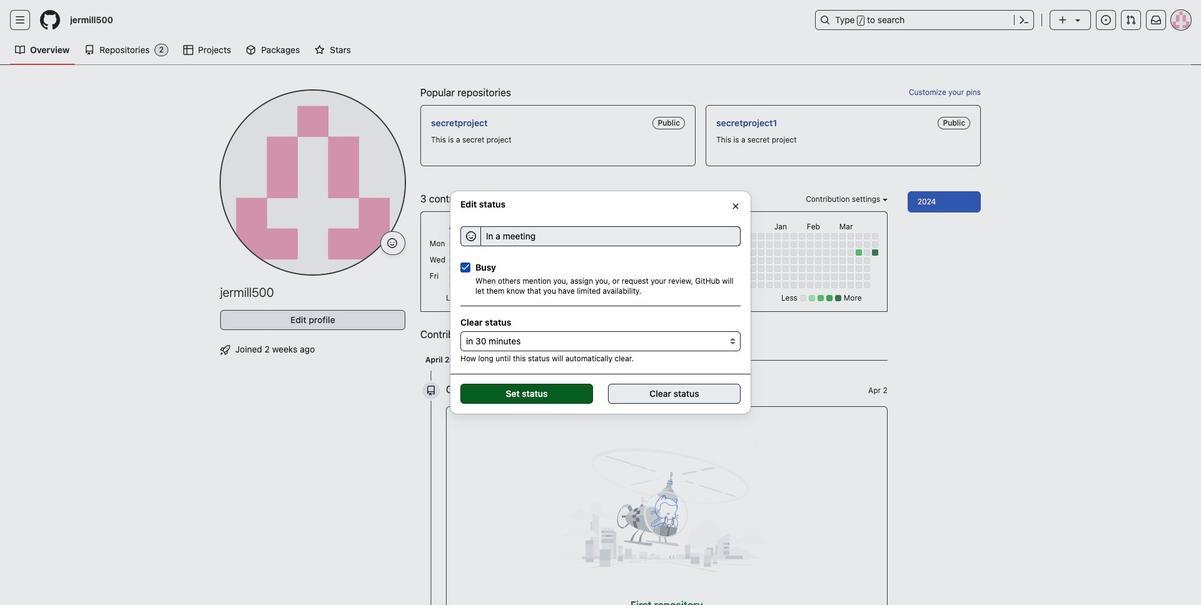 Task type: locate. For each thing, give the bounding box(es) containing it.
smiley image
[[466, 231, 476, 241], [387, 239, 398, 249]]

issue opened image
[[1102, 15, 1112, 25]]

triangle down image
[[1074, 15, 1084, 25]]

git pull request image
[[1127, 15, 1137, 25]]

None checkbox
[[461, 263, 471, 273]]

rocket image
[[220, 346, 230, 356]]

0 horizontal spatial smiley image
[[387, 239, 398, 249]]



Task type: describe. For each thing, give the bounding box(es) containing it.
command palette image
[[1020, 15, 1030, 25]]

repo image
[[426, 386, 436, 396]]

notifications image
[[1152, 15, 1162, 25]]

plus image
[[1059, 15, 1069, 25]]

1 horizontal spatial smiley image
[[466, 231, 476, 241]]

close image
[[731, 201, 741, 211]]

homepage image
[[40, 10, 60, 30]]

What's happening? text field
[[481, 226, 741, 246]]



Task type: vqa. For each thing, say whether or not it's contained in the screenshot.
command palette image
yes



